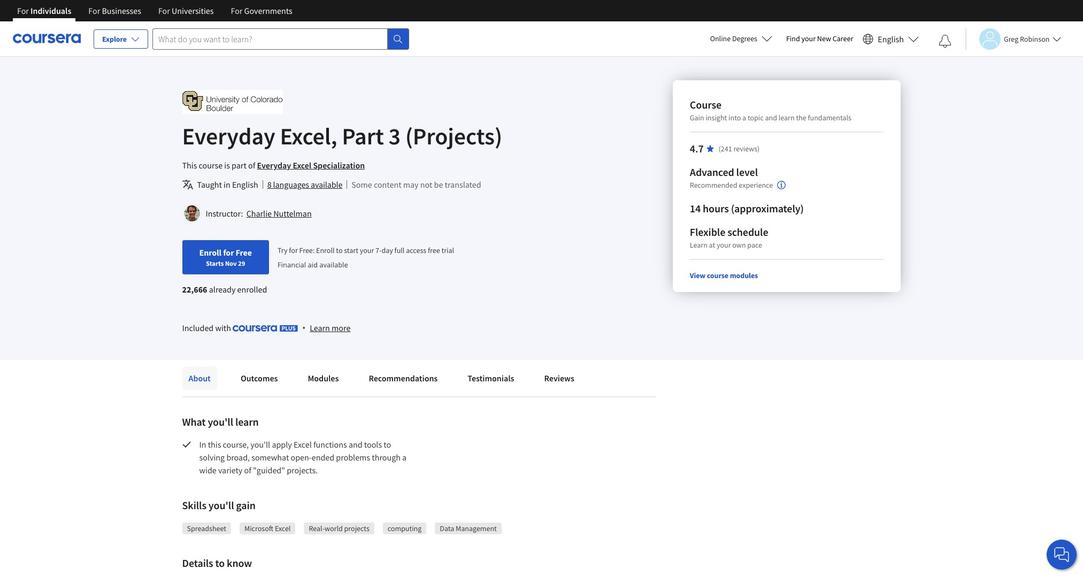 Task type: vqa. For each thing, say whether or not it's contained in the screenshot.
fourth For from the left
yes



Task type: describe. For each thing, give the bounding box(es) containing it.
course
[[690, 98, 722, 111]]

a inside in this course, you'll apply excel functions and tools to solving broad, somewhat open-ended problems through a wide variety of "guided" projects.
[[402, 452, 407, 463]]

(approximately)
[[731, 202, 804, 215]]

individuals
[[31, 5, 71, 16]]

degrees
[[732, 34, 757, 43]]

is
[[224, 160, 230, 171]]

financial
[[278, 260, 306, 270]]

microsoft
[[244, 524, 273, 533]]

What do you want to learn? text field
[[152, 28, 388, 49]]

0 vertical spatial everyday
[[182, 121, 275, 151]]

pace
[[748, 240, 762, 250]]

hours
[[703, 202, 729, 215]]

new
[[817, 34, 831, 43]]

level
[[736, 165, 758, 179]]

spreadsheet
[[187, 524, 226, 533]]

for for individuals
[[17, 5, 29, 16]]

career
[[833, 34, 853, 43]]

you'll inside in this course, you'll apply excel functions and tools to solving broad, somewhat open-ended problems through a wide variety of "guided" projects.
[[250, 439, 270, 450]]

details
[[182, 556, 213, 570]]

for for universities
[[158, 5, 170, 16]]

greg robinson button
[[966, 28, 1062, 49]]

online
[[710, 34, 731, 43]]

learn inside course gain insight into a topic and learn the fundamentals
[[779, 113, 795, 123]]

14 hours (approximately)
[[690, 202, 804, 215]]

some content may not be translated
[[352, 179, 481, 190]]

nov
[[225, 259, 237, 267]]

for for governments
[[231, 5, 243, 16]]

charlie nuttelman image
[[184, 205, 200, 221]]

start
[[344, 246, 358, 255]]

functions
[[313, 439, 347, 450]]

everyday excel, part 3 (projects)
[[182, 121, 502, 151]]

1 vertical spatial english
[[232, 179, 258, 190]]

flexible schedule learn at your own pace
[[690, 225, 768, 250]]

flexible
[[690, 225, 726, 239]]

find your new career link
[[781, 32, 859, 45]]

what you'll learn
[[182, 415, 259, 428]]

greg
[[1004, 34, 1019, 44]]

everyday excel specialization link
[[257, 160, 365, 171]]

aid
[[308, 260, 318, 270]]

0 vertical spatial excel
[[293, 160, 311, 171]]

free:
[[299, 246, 315, 255]]

try for free: enroll to start your 7-day full access free trial financial aid available
[[278, 246, 454, 270]]

in this course, you'll apply excel functions and tools to solving broad, somewhat open-ended problems through a wide variety of "guided" projects.
[[199, 439, 408, 476]]

1 vertical spatial everyday
[[257, 160, 291, 171]]

and inside in this course, you'll apply excel functions and tools to solving broad, somewhat open-ended problems through a wide variety of "guided" projects.
[[349, 439, 362, 450]]

the
[[796, 113, 807, 123]]

know
[[227, 556, 252, 570]]

(241 reviews)
[[719, 144, 760, 154]]

advanced level
[[690, 165, 758, 179]]

8 languages available
[[267, 179, 343, 190]]

22,666
[[182, 284, 207, 295]]

learn more link
[[310, 322, 351, 334]]

your inside flexible schedule learn at your own pace
[[717, 240, 731, 250]]

course gain insight into a topic and learn the fundamentals
[[690, 98, 852, 123]]

data management
[[440, 524, 497, 533]]

universities
[[172, 5, 214, 16]]

recommended
[[690, 180, 737, 190]]

modules
[[730, 271, 758, 280]]

for for try
[[289, 246, 298, 255]]

be
[[434, 179, 443, 190]]

gain
[[690, 113, 704, 123]]

may
[[403, 179, 419, 190]]

banner navigation
[[9, 0, 301, 21]]

learn inside flexible schedule learn at your own pace
[[690, 240, 708, 250]]

details to know
[[182, 556, 252, 570]]

through
[[372, 452, 401, 463]]

modules link
[[301, 366, 345, 390]]

recommended experience
[[690, 180, 773, 190]]

this
[[208, 439, 221, 450]]

computer science
[[250, 39, 307, 49]]

fundamentals
[[808, 113, 852, 123]]

recommendations
[[369, 373, 438, 384]]

8
[[267, 179, 271, 190]]

chat with us image
[[1053, 546, 1070, 563]]

enroll inside enroll for free starts nov 29
[[199, 247, 222, 258]]

of inside in this course, you'll apply excel functions and tools to solving broad, somewhat open-ended problems through a wide variety of "guided" projects.
[[244, 465, 251, 476]]

29
[[238, 259, 245, 267]]

view
[[690, 271, 706, 280]]

what
[[182, 415, 206, 428]]

world
[[325, 524, 343, 533]]

microsoft excel
[[244, 524, 291, 533]]

somewhat
[[252, 452, 289, 463]]

own
[[733, 240, 746, 250]]

insight
[[706, 113, 727, 123]]

free
[[428, 246, 440, 255]]

into
[[729, 113, 741, 123]]

about link
[[182, 366, 217, 390]]

science
[[283, 39, 307, 49]]



Task type: locate. For each thing, give the bounding box(es) containing it.
1 vertical spatial of
[[244, 465, 251, 476]]

0 horizontal spatial your
[[360, 246, 374, 255]]

to up through
[[384, 439, 391, 450]]

1 horizontal spatial for
[[289, 246, 298, 255]]

starts
[[206, 259, 224, 267]]

university of colorado boulder image
[[182, 90, 283, 114]]

your inside try for free: enroll to start your 7-day full access free trial financial aid available
[[360, 246, 374, 255]]

0 horizontal spatial a
[[402, 452, 407, 463]]

online degrees button
[[702, 27, 781, 50]]

access
[[406, 246, 426, 255]]

1 vertical spatial learn
[[310, 323, 330, 333]]

None search field
[[152, 28, 409, 49]]

22,666 already enrolled
[[182, 284, 267, 295]]

projects
[[344, 524, 370, 533]]

day
[[382, 246, 393, 255]]

experience
[[739, 180, 773, 190]]

testimonials link
[[461, 366, 521, 390]]

0 vertical spatial and
[[765, 113, 777, 123]]

8 languages available button
[[267, 178, 343, 191]]

1 horizontal spatial a
[[743, 113, 746, 123]]

(projects)
[[405, 121, 502, 151]]

for left individuals
[[17, 5, 29, 16]]

0 vertical spatial a
[[743, 113, 746, 123]]

view course modules link
[[690, 271, 758, 280]]

available inside try for free: enroll to start your 7-day full access free trial financial aid available
[[320, 260, 348, 270]]

charlie
[[246, 208, 272, 219]]

learn left the
[[779, 113, 795, 123]]

you'll for gain
[[209, 499, 234, 512]]

to
[[336, 246, 343, 255], [384, 439, 391, 450], [215, 556, 225, 570]]

course right the view
[[707, 271, 729, 280]]

greg robinson
[[1004, 34, 1050, 44]]

1 horizontal spatial and
[[765, 113, 777, 123]]

0 vertical spatial of
[[248, 160, 255, 171]]

2 vertical spatial to
[[215, 556, 225, 570]]

0 horizontal spatial english
[[232, 179, 258, 190]]

explore
[[102, 34, 127, 44]]

businesses
[[102, 5, 141, 16]]

and
[[765, 113, 777, 123], [349, 439, 362, 450]]

your
[[802, 34, 816, 43], [717, 240, 731, 250], [360, 246, 374, 255]]

this course is part of everyday excel specialization
[[182, 160, 365, 171]]

available down specialization
[[311, 179, 343, 190]]

everyday up is
[[182, 121, 275, 151]]

english right career
[[878, 33, 904, 44]]

course for view
[[707, 271, 729, 280]]

data
[[440, 524, 454, 533]]

not
[[420, 179, 432, 190]]

learn left at
[[690, 240, 708, 250]]

available inside 8 languages available button
[[311, 179, 343, 190]]

learn
[[779, 113, 795, 123], [235, 415, 259, 428]]

learn inside • learn more
[[310, 323, 330, 333]]

0 horizontal spatial course
[[199, 160, 223, 171]]

reviews link
[[538, 366, 581, 390]]

1 vertical spatial course
[[707, 271, 729, 280]]

reviews)
[[734, 144, 760, 154]]

1 vertical spatial available
[[320, 260, 348, 270]]

coursera plus image
[[233, 325, 298, 332]]

this
[[182, 160, 197, 171]]

learn right •
[[310, 323, 330, 333]]

1 horizontal spatial learn
[[779, 113, 795, 123]]

available
[[311, 179, 343, 190], [320, 260, 348, 270]]

0 horizontal spatial learn
[[235, 415, 259, 428]]

taught in english
[[197, 179, 258, 190]]

computing
[[388, 524, 422, 533]]

for left governments
[[231, 5, 243, 16]]

for up nov at left
[[223, 247, 234, 258]]

1 vertical spatial learn
[[235, 415, 259, 428]]

computer
[[250, 39, 282, 49]]

information about difficulty level pre-requisites. image
[[777, 181, 786, 189]]

1 horizontal spatial english
[[878, 33, 904, 44]]

2 for from the left
[[88, 5, 100, 16]]

to inside try for free: enroll to start your 7-day full access free trial financial aid available
[[336, 246, 343, 255]]

to inside in this course, you'll apply excel functions and tools to solving broad, somewhat open-ended problems through a wide variety of "guided" projects.
[[384, 439, 391, 450]]

2 vertical spatial you'll
[[209, 499, 234, 512]]

available right "aid"
[[320, 260, 348, 270]]

free
[[236, 247, 252, 258]]

of down broad, at the left of page
[[244, 465, 251, 476]]

0 vertical spatial english
[[878, 33, 904, 44]]

for left businesses
[[88, 5, 100, 16]]

you'll up somewhat
[[250, 439, 270, 450]]

english right in
[[232, 179, 258, 190]]

to left start
[[336, 246, 343, 255]]

enroll up starts
[[199, 247, 222, 258]]

enroll inside try for free: enroll to start your 7-day full access free trial financial aid available
[[316, 246, 335, 255]]

gain
[[236, 499, 256, 512]]

0 horizontal spatial and
[[349, 439, 362, 450]]

enroll right free:
[[316, 246, 335, 255]]

1 horizontal spatial your
[[717, 240, 731, 250]]

course left is
[[199, 160, 223, 171]]

1 horizontal spatial enroll
[[316, 246, 335, 255]]

coursera image
[[13, 30, 81, 47]]

and up 'problems'
[[349, 439, 362, 450]]

1 vertical spatial you'll
[[250, 439, 270, 450]]

for businesses
[[88, 5, 141, 16]]

testimonials
[[468, 373, 514, 384]]

for for enroll
[[223, 247, 234, 258]]

apply
[[272, 439, 292, 450]]

1 vertical spatial and
[[349, 439, 362, 450]]

translated
[[445, 179, 481, 190]]

english button
[[859, 21, 923, 56]]

0 vertical spatial to
[[336, 246, 343, 255]]

nuttelman
[[273, 208, 312, 219]]

2 horizontal spatial to
[[384, 439, 391, 450]]

1 vertical spatial a
[[402, 452, 407, 463]]

and right 'topic' on the right of the page
[[765, 113, 777, 123]]

a inside course gain insight into a topic and learn the fundamentals
[[743, 113, 746, 123]]

browse link
[[206, 34, 237, 53]]

schedule
[[728, 225, 768, 239]]

1 vertical spatial to
[[384, 439, 391, 450]]

your right find on the right top
[[802, 34, 816, 43]]

2 horizontal spatial your
[[802, 34, 816, 43]]

3 for from the left
[[158, 5, 170, 16]]

•
[[302, 322, 306, 334]]

about
[[189, 373, 211, 384]]

for inside try for free: enroll to start your 7-day full access free trial financial aid available
[[289, 246, 298, 255]]

enroll
[[316, 246, 335, 255], [199, 247, 222, 258]]

excel up open-
[[294, 439, 312, 450]]

in
[[199, 439, 206, 450]]

0 vertical spatial available
[[311, 179, 343, 190]]

online degrees
[[710, 34, 757, 43]]

included
[[182, 323, 214, 333]]

enrolled
[[237, 284, 267, 295]]

english inside button
[[878, 33, 904, 44]]

excel up 8 languages available button
[[293, 160, 311, 171]]

2 vertical spatial excel
[[275, 524, 291, 533]]

browse
[[210, 39, 233, 49]]

learn up 'course,'
[[235, 415, 259, 428]]

broad,
[[226, 452, 250, 463]]

modules
[[308, 373, 339, 384]]

1 horizontal spatial to
[[336, 246, 343, 255]]

excel inside in this course, you'll apply excel functions and tools to solving broad, somewhat open-ended problems through a wide variety of "guided" projects.
[[294, 439, 312, 450]]

0 vertical spatial learn
[[779, 113, 795, 123]]

ended
[[312, 452, 334, 463]]

with
[[215, 323, 231, 333]]

1 horizontal spatial learn
[[690, 240, 708, 250]]

of right part
[[248, 160, 255, 171]]

7-
[[376, 246, 382, 255]]

course
[[199, 160, 223, 171], [707, 271, 729, 280]]

governments
[[244, 5, 292, 16]]

your right at
[[717, 240, 731, 250]]

problems
[[336, 452, 370, 463]]

for left universities
[[158, 5, 170, 16]]

excel right microsoft
[[275, 524, 291, 533]]

real-world projects
[[309, 524, 370, 533]]

specialization
[[313, 160, 365, 171]]

everyday up 8
[[257, 160, 291, 171]]

home image
[[183, 40, 192, 48]]

of
[[248, 160, 255, 171], [244, 465, 251, 476]]

0 horizontal spatial for
[[223, 247, 234, 258]]

skills
[[182, 499, 206, 512]]

outcomes link
[[234, 366, 284, 390]]

0 vertical spatial learn
[[690, 240, 708, 250]]

0 horizontal spatial learn
[[310, 323, 330, 333]]

for inside enroll for free starts nov 29
[[223, 247, 234, 258]]

course for this
[[199, 160, 223, 171]]

wide
[[199, 465, 217, 476]]

open-
[[291, 452, 312, 463]]

0 vertical spatial you'll
[[208, 415, 233, 428]]

a right through
[[402, 452, 407, 463]]

skills you'll gain
[[182, 499, 256, 512]]

you'll left the gain
[[209, 499, 234, 512]]

0 horizontal spatial to
[[215, 556, 225, 570]]

financial aid available button
[[278, 260, 348, 270]]

for right "try"
[[289, 246, 298, 255]]

for for businesses
[[88, 5, 100, 16]]

1 horizontal spatial course
[[707, 271, 729, 280]]

1 vertical spatial excel
[[294, 439, 312, 450]]

recommendations link
[[362, 366, 444, 390]]

variety
[[218, 465, 242, 476]]

and inside course gain insight into a topic and learn the fundamentals
[[765, 113, 777, 123]]

to left know
[[215, 556, 225, 570]]

4 for from the left
[[231, 5, 243, 16]]

robinson
[[1020, 34, 1050, 44]]

0 vertical spatial course
[[199, 160, 223, 171]]

show notifications image
[[939, 35, 952, 48]]

1 for from the left
[[17, 5, 29, 16]]

a right "into"
[[743, 113, 746, 123]]

4.7
[[690, 142, 704, 155]]

excel
[[293, 160, 311, 171], [294, 439, 312, 450], [275, 524, 291, 533]]

you'll up this
[[208, 415, 233, 428]]

you'll for learn
[[208, 415, 233, 428]]

part
[[232, 160, 247, 171]]

part
[[342, 121, 384, 151]]

your left 7-
[[360, 246, 374, 255]]

0 horizontal spatial enroll
[[199, 247, 222, 258]]

at
[[709, 240, 715, 250]]

instructor: charlie nuttelman
[[206, 208, 312, 219]]

outcomes
[[241, 373, 278, 384]]



